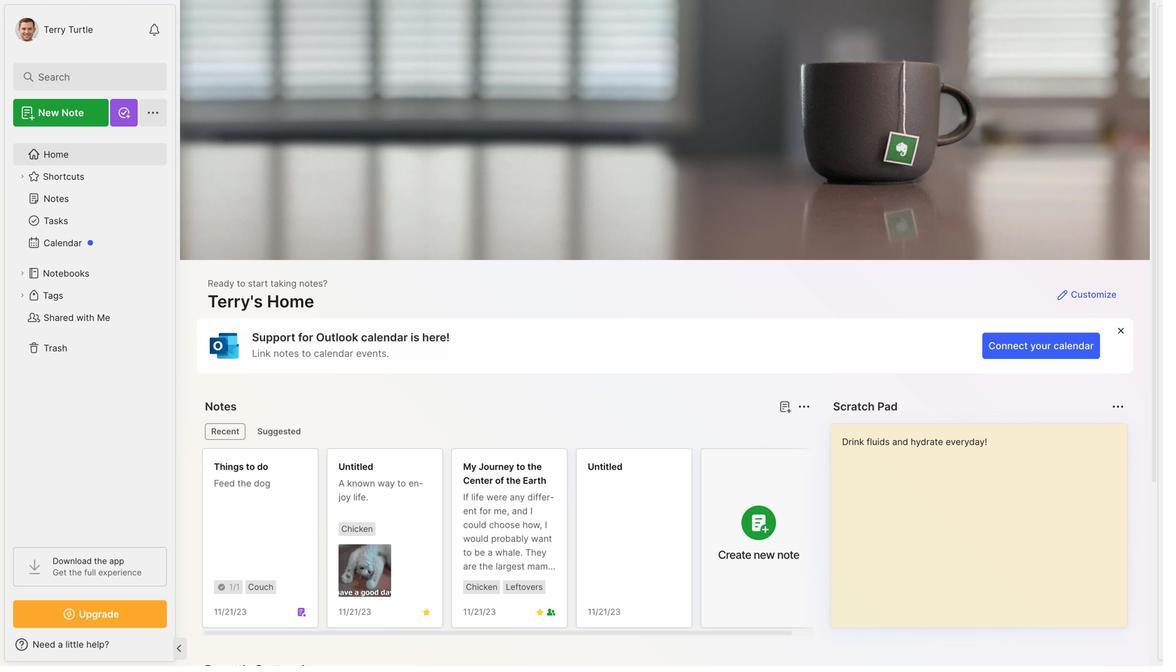 Task type: describe. For each thing, give the bounding box(es) containing it.
things to do feed the dog
[[214, 462, 270, 489]]

for inside support for outlook calendar is here! link notes to calendar events.
[[298, 331, 313, 345]]

a inside field
[[58, 640, 63, 651]]

recent tab
[[205, 424, 246, 440]]

turtle
[[68, 24, 93, 35]]

scratch pad button
[[831, 396, 901, 418]]

need
[[33, 640, 55, 651]]

home inside home link
[[44, 149, 69, 160]]

expand tags image
[[18, 292, 26, 300]]

untitled a known way to en joy life.
[[339, 462, 423, 503]]

1/1
[[229, 583, 240, 593]]

to right journey
[[517, 462, 525, 473]]

pad
[[878, 400, 898, 414]]

my
[[463, 462, 477, 473]]

little
[[66, 640, 84, 651]]

shared
[[44, 312, 74, 323]]

leftovers
[[506, 583, 543, 593]]

2 more actions field from the left
[[1109, 397, 1128, 417]]

tab list containing recent
[[205, 424, 808, 440]]

whale.
[[495, 548, 523, 558]]

tree inside the main element
[[5, 135, 175, 535]]

dog
[[254, 479, 270, 489]]

more actions image
[[796, 399, 813, 415]]

to inside ready to start taking notes? terry's home
[[237, 278, 245, 289]]

suggested
[[257, 427, 301, 437]]

to left be
[[463, 548, 472, 558]]

new
[[754, 549, 775, 562]]

center
[[463, 476, 493, 486]]

with
[[76, 312, 94, 323]]

0 vertical spatial and
[[512, 506, 528, 517]]

upgrade button
[[13, 601, 167, 629]]

events.
[[356, 348, 389, 360]]

terry turtle
[[44, 24, 93, 35]]

get
[[53, 568, 67, 578]]

0 vertical spatial of
[[495, 476, 504, 486]]

ready
[[208, 278, 234, 289]]

4 11/21/23 from the left
[[588, 608, 621, 618]]

tags
[[43, 290, 63, 301]]

new
[[38, 107, 59, 119]]

create new note button
[[701, 449, 817, 629]]

help?
[[86, 640, 109, 651]]

0 horizontal spatial calendar
[[314, 348, 353, 360]]

scratch pad
[[833, 400, 898, 414]]

want
[[531, 534, 552, 545]]

main element
[[0, 0, 180, 667]]

tasks button
[[13, 210, 166, 232]]

connect your calendar button
[[983, 333, 1100, 359]]

chicken for joy
[[341, 525, 373, 535]]

experience
[[98, 568, 142, 578]]

need a little help?
[[33, 640, 109, 651]]

if
[[463, 492, 469, 503]]

here!
[[422, 331, 450, 345]]

download
[[53, 557, 92, 567]]

joy
[[339, 479, 423, 503]]

notes link
[[13, 188, 166, 210]]

Start writing… text field
[[842, 424, 1127, 617]]

1 vertical spatial and
[[519, 575, 535, 586]]

could
[[463, 520, 487, 531]]

2 11/21/23 from the left
[[339, 608, 371, 618]]

Account field
[[13, 16, 93, 44]]

download the app get the full experience
[[53, 557, 142, 578]]

notes
[[273, 348, 299, 360]]

outlook
[[316, 331, 358, 345]]

choose
[[489, 520, 520, 531]]

home link
[[13, 143, 167, 166]]

calendar button
[[13, 232, 166, 254]]

0 horizontal spatial earth
[[494, 575, 517, 586]]

untitled for untitled
[[588, 462, 623, 473]]

the up on
[[479, 562, 493, 572]]

my journey to the center of the earth if life were any differ ent for me, and i could choose how, i would probably want to be a whale. they are the largest mam mal on earth and masters of their vast d...
[[463, 462, 554, 614]]

note
[[777, 549, 800, 562]]

your
[[1031, 340, 1051, 352]]

mal
[[463, 562, 552, 586]]

feed
[[214, 479, 235, 489]]

to inside untitled a known way to en joy life.
[[397, 479, 406, 489]]

to inside support for outlook calendar is here! link notes to calendar events.
[[302, 348, 311, 360]]

start
[[248, 278, 268, 289]]

notes?
[[299, 278, 328, 289]]

scratch
[[833, 400, 875, 414]]

suggested tab
[[251, 424, 307, 440]]



Task type: locate. For each thing, give the bounding box(es) containing it.
1 horizontal spatial chicken
[[466, 583, 498, 593]]

for inside my journey to the center of the earth if life were any differ ent for me, and i could choose how, i would probably want to be a whale. they are the largest mam mal on earth and masters of their vast d...
[[480, 506, 491, 517]]

0 horizontal spatial a
[[58, 640, 63, 651]]

terry
[[44, 24, 66, 35]]

home inside ready to start taking notes? terry's home
[[267, 292, 314, 312]]

any
[[510, 492, 525, 503]]

untitled
[[339, 462, 373, 473], [588, 462, 623, 473]]

ent
[[463, 492, 554, 517]]

probably
[[491, 534, 529, 545]]

largest
[[496, 562, 525, 572]]

1 vertical spatial of
[[500, 589, 509, 600]]

notes
[[44, 193, 69, 204], [205, 400, 237, 414]]

calendar inside connect your calendar button
[[1054, 340, 1094, 352]]

be
[[474, 548, 485, 558]]

full
[[84, 568, 96, 578]]

1 horizontal spatial a
[[488, 548, 493, 558]]

to left en
[[397, 479, 406, 489]]

earth
[[523, 476, 547, 486], [494, 575, 517, 586]]

1 horizontal spatial untitled
[[588, 462, 623, 473]]

life.
[[353, 492, 369, 503]]

of down journey
[[495, 476, 504, 486]]

trash
[[44, 343, 67, 354]]

untitled inside untitled a known way to en joy life.
[[339, 462, 373, 473]]

mam
[[527, 562, 552, 572]]

1 horizontal spatial more actions field
[[1109, 397, 1128, 417]]

1 horizontal spatial home
[[267, 292, 314, 312]]

1 horizontal spatial earth
[[523, 476, 547, 486]]

shared with me link
[[13, 307, 166, 329]]

i right the how,
[[545, 520, 547, 531]]

notes inside "button"
[[205, 400, 237, 414]]

0 vertical spatial earth
[[523, 476, 547, 486]]

1 11/21/23 from the left
[[214, 608, 247, 618]]

a
[[339, 479, 345, 489]]

none search field inside the main element
[[38, 69, 149, 85]]

1 vertical spatial a
[[58, 640, 63, 651]]

calendar up events.
[[361, 331, 408, 345]]

shortcuts button
[[13, 166, 166, 188]]

d...
[[463, 603, 476, 614]]

a left little
[[58, 640, 63, 651]]

WHAT'S NEW field
[[5, 634, 175, 656]]

shortcuts
[[43, 171, 84, 182]]

on
[[481, 575, 491, 586]]

tree
[[5, 135, 175, 535]]

and
[[512, 506, 528, 517], [519, 575, 535, 586]]

the left dog
[[238, 479, 251, 489]]

None search field
[[38, 69, 149, 85]]

home down taking
[[267, 292, 314, 312]]

vast
[[533, 589, 551, 600]]

home up shortcuts
[[44, 149, 69, 160]]

are
[[463, 562, 477, 572]]

2 untitled from the left
[[588, 462, 623, 473]]

app
[[109, 557, 124, 567]]

they
[[525, 548, 547, 558]]

1 vertical spatial earth
[[494, 575, 517, 586]]

1 horizontal spatial for
[[480, 506, 491, 517]]

0 horizontal spatial notes
[[44, 193, 69, 204]]

tasks
[[44, 216, 68, 226]]

chicken for the
[[466, 583, 498, 593]]

to left do
[[246, 462, 255, 473]]

the inside things to do feed the dog
[[238, 479, 251, 489]]

i up the how,
[[530, 506, 533, 517]]

a inside my journey to the center of the earth if life were any differ ent for me, and i could choose how, i would probably want to be a whale. they are the largest mam mal on earth and masters of their vast d...
[[488, 548, 493, 558]]

way
[[378, 479, 395, 489]]

note
[[62, 107, 84, 119]]

upgrade
[[79, 609, 119, 621]]

how,
[[523, 520, 542, 531]]

to right notes
[[302, 348, 311, 360]]

recent
[[211, 427, 239, 437]]

notes inside the main element
[[44, 193, 69, 204]]

earth up differ
[[523, 476, 547, 486]]

calendar down outlook
[[314, 348, 353, 360]]

link
[[252, 348, 271, 360]]

a right be
[[488, 548, 493, 558]]

were
[[487, 492, 507, 503]]

couch
[[248, 583, 274, 593]]

create new note
[[718, 549, 800, 562]]

their
[[511, 589, 531, 600]]

connect
[[989, 340, 1028, 352]]

1 horizontal spatial calendar
[[361, 331, 408, 345]]

notebooks
[[43, 268, 89, 279]]

tab list
[[205, 424, 808, 440]]

and down any at bottom
[[512, 506, 528, 517]]

0 horizontal spatial home
[[44, 149, 69, 160]]

for down life
[[480, 506, 491, 517]]

thumbnail image
[[339, 545, 391, 598]]

0 vertical spatial notes
[[44, 193, 69, 204]]

Search text field
[[38, 71, 149, 84]]

me,
[[494, 506, 509, 517]]

chicken down are
[[466, 583, 498, 593]]

tree containing home
[[5, 135, 175, 535]]

1 horizontal spatial notes
[[205, 400, 237, 414]]

trash link
[[13, 337, 166, 359]]

1 more actions field from the left
[[795, 397, 814, 417]]

the up differ
[[528, 462, 542, 473]]

to inside things to do feed the dog
[[246, 462, 255, 473]]

untitled for untitled a known way to en joy life.
[[339, 462, 373, 473]]

things
[[214, 462, 244, 473]]

create
[[718, 549, 751, 562]]

for
[[298, 331, 313, 345], [480, 506, 491, 517]]

1 vertical spatial home
[[267, 292, 314, 312]]

journey
[[479, 462, 514, 473]]

2 horizontal spatial calendar
[[1054, 340, 1094, 352]]

i
[[530, 506, 533, 517], [545, 520, 547, 531]]

life
[[471, 492, 484, 503]]

do
[[257, 462, 268, 473]]

More actions field
[[795, 397, 814, 417], [1109, 397, 1128, 417]]

tags button
[[13, 285, 166, 307]]

support for outlook calendar is here! link notes to calendar events.
[[252, 331, 450, 360]]

1 horizontal spatial i
[[545, 520, 547, 531]]

the
[[528, 462, 542, 473], [506, 476, 521, 486], [238, 479, 251, 489], [94, 557, 107, 567], [479, 562, 493, 572], [69, 568, 82, 578]]

3 11/21/23 from the left
[[463, 608, 496, 618]]

to left start
[[237, 278, 245, 289]]

ready to start taking notes? terry's home
[[208, 278, 328, 312]]

1 vertical spatial i
[[545, 520, 547, 531]]

new note
[[38, 107, 84, 119]]

the up the full
[[94, 557, 107, 567]]

the down download
[[69, 568, 82, 578]]

a
[[488, 548, 493, 558], [58, 640, 63, 651]]

1 vertical spatial chicken
[[466, 583, 498, 593]]

0 horizontal spatial chicken
[[341, 525, 373, 535]]

notebooks link
[[13, 262, 166, 285]]

1 untitled from the left
[[339, 462, 373, 473]]

0 vertical spatial for
[[298, 331, 313, 345]]

connect your calendar
[[989, 340, 1094, 352]]

click to collapse image
[[175, 641, 185, 658]]

me
[[97, 312, 110, 323]]

calendar
[[44, 238, 82, 248]]

of
[[495, 476, 504, 486], [500, 589, 509, 600]]

1 vertical spatial notes
[[205, 400, 237, 414]]

0 horizontal spatial untitled
[[339, 462, 373, 473]]

and up their
[[519, 575, 535, 586]]

11/21/23
[[214, 608, 247, 618], [339, 608, 371, 618], [463, 608, 496, 618], [588, 608, 621, 618]]

support
[[252, 331, 296, 345]]

earth down 'largest'
[[494, 575, 517, 586]]

0 horizontal spatial i
[[530, 506, 533, 517]]

0 vertical spatial chicken
[[341, 525, 373, 535]]

of left their
[[500, 589, 509, 600]]

would
[[463, 534, 489, 545]]

0 vertical spatial home
[[44, 149, 69, 160]]

to
[[237, 278, 245, 289], [302, 348, 311, 360], [246, 462, 255, 473], [517, 462, 525, 473], [397, 479, 406, 489], [463, 548, 472, 558]]

0 vertical spatial i
[[530, 506, 533, 517]]

terry's
[[208, 292, 263, 312]]

0 horizontal spatial for
[[298, 331, 313, 345]]

0 vertical spatial a
[[488, 548, 493, 558]]

chicken down life.
[[341, 525, 373, 535]]

0 horizontal spatial more actions field
[[795, 397, 814, 417]]

home
[[44, 149, 69, 160], [267, 292, 314, 312]]

for up notes
[[298, 331, 313, 345]]

notes up tasks
[[44, 193, 69, 204]]

known
[[347, 479, 375, 489]]

notes button
[[202, 396, 239, 418]]

differ
[[528, 492, 554, 503]]

create new note row group
[[202, 449, 825, 637]]

more actions image
[[1110, 399, 1127, 415]]

en
[[409, 479, 423, 489]]

notes up recent
[[205, 400, 237, 414]]

the up any at bottom
[[506, 476, 521, 486]]

is
[[411, 331, 420, 345]]

expand notebooks image
[[18, 269, 26, 278]]

masters
[[463, 589, 497, 600]]

1 vertical spatial for
[[480, 506, 491, 517]]

calendar right your
[[1054, 340, 1094, 352]]



Task type: vqa. For each thing, say whether or not it's contained in the screenshot.
help?
yes



